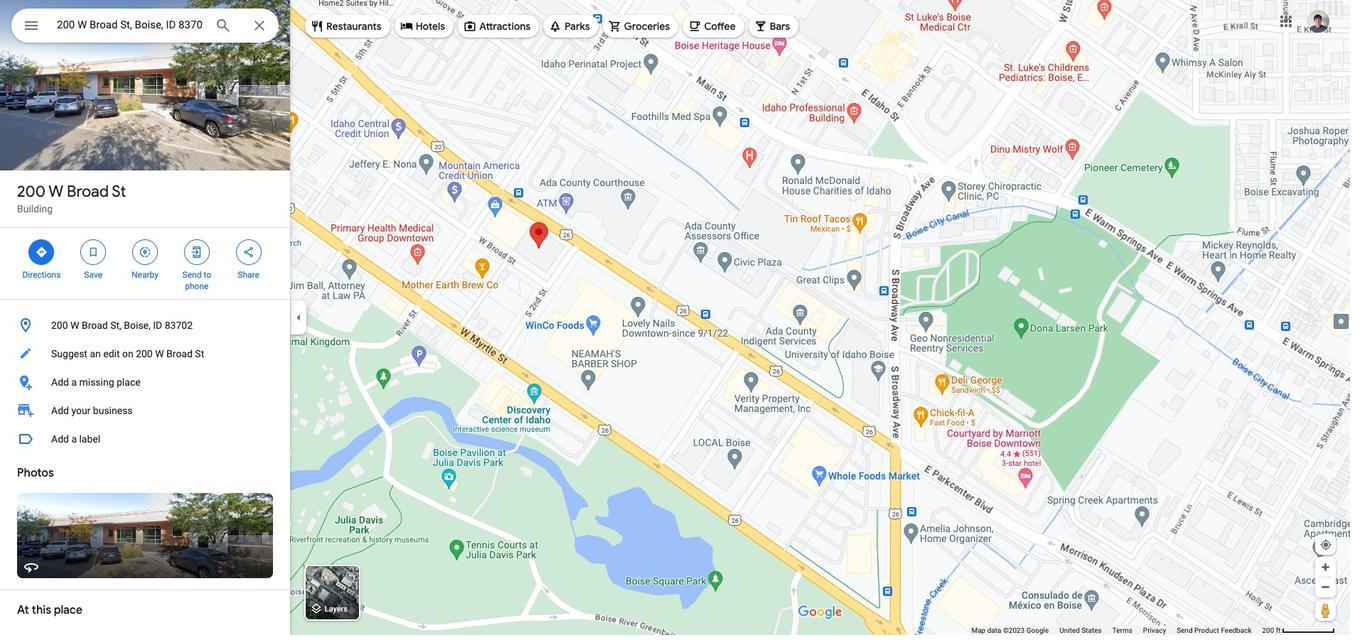Task type: locate. For each thing, give the bounding box(es) containing it.
1 vertical spatial add
[[51, 405, 69, 417]]

1 vertical spatial place
[[54, 604, 82, 618]]

building
[[17, 203, 53, 215]]

at this place
[[17, 604, 82, 618]]

send for send product feedback
[[1177, 627, 1193, 635]]

broad left the st,
[[82, 320, 108, 331]]

1 horizontal spatial send
[[1177, 627, 1193, 635]]

send inside send to phone
[[182, 270, 201, 280]]

suggest an edit on 200 w broad st button
[[0, 340, 290, 368]]


[[139, 245, 151, 260]]

directions
[[22, 270, 61, 280]]

1 a from the top
[[71, 377, 77, 388]]

map data ©2023 google
[[971, 627, 1049, 635]]

1 horizontal spatial w
[[70, 320, 79, 331]]

w down id
[[155, 348, 164, 360]]

missing
[[79, 377, 114, 388]]

0 vertical spatial add
[[51, 377, 69, 388]]

add a missing place button
[[0, 368, 290, 397]]

83702
[[165, 320, 193, 331]]

place
[[117, 377, 141, 388], [54, 604, 82, 618]]

at
[[17, 604, 29, 618]]

broad down 83702
[[166, 348, 193, 360]]

add a missing place
[[51, 377, 141, 388]]

1 vertical spatial a
[[71, 434, 77, 445]]

0 horizontal spatial send
[[182, 270, 201, 280]]

zoom in image
[[1320, 562, 1331, 573]]

add for add a missing place
[[51, 377, 69, 388]]

a
[[71, 377, 77, 388], [71, 434, 77, 445]]

place down "on"
[[117, 377, 141, 388]]

restaurants button
[[305, 9, 390, 43]]

add left label
[[51, 434, 69, 445]]

1 horizontal spatial st
[[195, 348, 204, 360]]

a left missing at the left
[[71, 377, 77, 388]]

0 vertical spatial send
[[182, 270, 201, 280]]

st inside button
[[195, 348, 204, 360]]

1 horizontal spatial place
[[117, 377, 141, 388]]

send
[[182, 270, 201, 280], [1177, 627, 1193, 635]]

an
[[90, 348, 101, 360]]

st
[[112, 182, 126, 202], [195, 348, 204, 360]]

2 add from the top
[[51, 405, 69, 417]]

broad inside 200 w broad st building
[[67, 182, 109, 202]]

parks button
[[543, 9, 598, 43]]

send left product
[[1177, 627, 1193, 635]]

a inside add a label button
[[71, 434, 77, 445]]

0 horizontal spatial st
[[112, 182, 126, 202]]

terms button
[[1112, 626, 1132, 636]]

add
[[51, 377, 69, 388], [51, 405, 69, 417], [51, 434, 69, 445]]

send inside button
[[1177, 627, 1193, 635]]

200 up suggest at left bottom
[[51, 320, 68, 331]]

200 inside 200 w broad st building
[[17, 182, 45, 202]]

200 right "on"
[[136, 348, 153, 360]]

data
[[987, 627, 1001, 635]]

footer
[[971, 626, 1262, 636]]

200
[[17, 182, 45, 202], [51, 320, 68, 331], [136, 348, 153, 360], [1262, 627, 1274, 635]]

add for add a label
[[51, 434, 69, 445]]

footer containing map data ©2023 google
[[971, 626, 1262, 636]]

share
[[238, 270, 259, 280]]

2 vertical spatial add
[[51, 434, 69, 445]]

0 vertical spatial place
[[117, 377, 141, 388]]

terms
[[1112, 627, 1132, 635]]

200 left ft
[[1262, 627, 1274, 635]]

bars
[[770, 20, 790, 33]]


[[23, 16, 40, 36]]

broad up 
[[67, 182, 109, 202]]

a inside add a missing place button
[[71, 377, 77, 388]]

send up phone
[[182, 270, 201, 280]]

w
[[48, 182, 63, 202], [70, 320, 79, 331], [155, 348, 164, 360]]

0 horizontal spatial w
[[48, 182, 63, 202]]

broad for st,
[[82, 320, 108, 331]]

3 add from the top
[[51, 434, 69, 445]]

add your business link
[[0, 397, 290, 425]]

w for st
[[48, 182, 63, 202]]

200 inside 'suggest an edit on 200 w broad st' button
[[136, 348, 153, 360]]

st inside 200 w broad st building
[[112, 182, 126, 202]]

place right this
[[54, 604, 82, 618]]

0 vertical spatial a
[[71, 377, 77, 388]]

1 vertical spatial send
[[1177, 627, 1193, 635]]

broad
[[67, 182, 109, 202], [82, 320, 108, 331], [166, 348, 193, 360]]

to
[[204, 270, 211, 280]]

2 vertical spatial broad
[[166, 348, 193, 360]]

w up suggest at left bottom
[[70, 320, 79, 331]]


[[87, 245, 100, 260]]

1 add from the top
[[51, 377, 69, 388]]

united
[[1059, 627, 1080, 635]]

layers
[[325, 605, 348, 614]]

add down suggest at left bottom
[[51, 377, 69, 388]]

200 w broad st, boise, id 83702 button
[[0, 311, 290, 340]]

w inside 200 w broad st building
[[48, 182, 63, 202]]

2 horizontal spatial w
[[155, 348, 164, 360]]

boise,
[[124, 320, 151, 331]]

your
[[71, 405, 91, 417]]

1 vertical spatial w
[[70, 320, 79, 331]]

business
[[93, 405, 133, 417]]

add left your
[[51, 405, 69, 417]]

suggest
[[51, 348, 87, 360]]


[[190, 245, 203, 260]]

0 vertical spatial broad
[[67, 182, 109, 202]]

1 vertical spatial broad
[[82, 320, 108, 331]]

ft
[[1276, 627, 1281, 635]]

hotels
[[416, 20, 445, 33]]

a left label
[[71, 434, 77, 445]]

w up building
[[48, 182, 63, 202]]

united states button
[[1059, 626, 1102, 636]]

parks
[[565, 20, 590, 33]]

groceries
[[624, 20, 670, 33]]

map
[[971, 627, 985, 635]]

edit
[[103, 348, 120, 360]]

0 vertical spatial w
[[48, 182, 63, 202]]

show your location image
[[1319, 539, 1332, 552]]

 button
[[11, 9, 51, 45]]

0 vertical spatial st
[[112, 182, 126, 202]]

1 vertical spatial st
[[195, 348, 204, 360]]

200 inside 200 w broad st, boise, id 83702 button
[[51, 320, 68, 331]]

2 a from the top
[[71, 434, 77, 445]]

google
[[1026, 627, 1049, 635]]

id
[[153, 320, 162, 331]]

200 up building
[[17, 182, 45, 202]]

zoom out image
[[1320, 582, 1331, 593]]

coffee
[[704, 20, 736, 33]]

collapse side panel image
[[291, 310, 306, 326]]

None field
[[57, 16, 203, 33]]



Task type: vqa. For each thing, say whether or not it's contained in the screenshot.
to
yes



Task type: describe. For each thing, give the bounding box(es) containing it.
200 W Broad St, Boise, ID 83702 field
[[11, 9, 279, 43]]

w for st,
[[70, 320, 79, 331]]

actions for 200 w broad st region
[[0, 228, 290, 299]]


[[242, 245, 255, 260]]

label
[[79, 434, 100, 445]]

send product feedback
[[1177, 627, 1252, 635]]

show street view coverage image
[[1315, 600, 1336, 621]]

feedback
[[1221, 627, 1252, 635]]

photos
[[17, 466, 54, 481]]

2 vertical spatial w
[[155, 348, 164, 360]]

hotels button
[[394, 9, 454, 43]]

restaurants
[[326, 20, 382, 33]]

footer inside google maps element
[[971, 626, 1262, 636]]

united states
[[1059, 627, 1102, 635]]

attractions button
[[458, 9, 539, 43]]

©2023
[[1003, 627, 1025, 635]]

200 w broad st main content
[[0, 0, 290, 636]]

google maps element
[[0, 0, 1350, 636]]

a for label
[[71, 434, 77, 445]]

nearby
[[132, 270, 158, 280]]

attractions
[[479, 20, 531, 33]]

200 w broad st, boise, id 83702
[[51, 320, 193, 331]]

privacy
[[1143, 627, 1166, 635]]

200 ft
[[1262, 627, 1281, 635]]


[[35, 245, 48, 260]]

200 w broad st building
[[17, 182, 126, 215]]

groceries button
[[603, 9, 679, 43]]

add a label button
[[0, 425, 290, 454]]

on
[[122, 348, 133, 360]]

0 horizontal spatial place
[[54, 604, 82, 618]]

a for missing
[[71, 377, 77, 388]]

suggest an edit on 200 w broad st
[[51, 348, 204, 360]]

200 for 200 ft
[[1262, 627, 1274, 635]]

st,
[[110, 320, 121, 331]]

bars button
[[748, 9, 799, 43]]

product
[[1194, 627, 1219, 635]]

200 for 200 w broad st, boise, id 83702
[[51, 320, 68, 331]]

privacy button
[[1143, 626, 1166, 636]]

 search field
[[11, 9, 279, 45]]

phone
[[185, 282, 209, 291]]

place inside add a missing place button
[[117, 377, 141, 388]]

this
[[32, 604, 51, 618]]

add for add your business
[[51, 405, 69, 417]]

save
[[84, 270, 102, 280]]

none field inside 200 w broad st, boise, id 83702 'field'
[[57, 16, 203, 33]]

send to phone
[[182, 270, 211, 291]]

add a label
[[51, 434, 100, 445]]

send for send to phone
[[182, 270, 201, 280]]

google account: nolan park  
(nolan.park@adept.ai) image
[[1307, 10, 1329, 32]]

200 ft button
[[1262, 627, 1335, 635]]

states
[[1082, 627, 1102, 635]]

send product feedback button
[[1177, 626, 1252, 636]]

broad for st
[[67, 182, 109, 202]]

add your business
[[51, 405, 133, 417]]

200 for 200 w broad st building
[[17, 182, 45, 202]]

coffee button
[[683, 9, 744, 43]]



